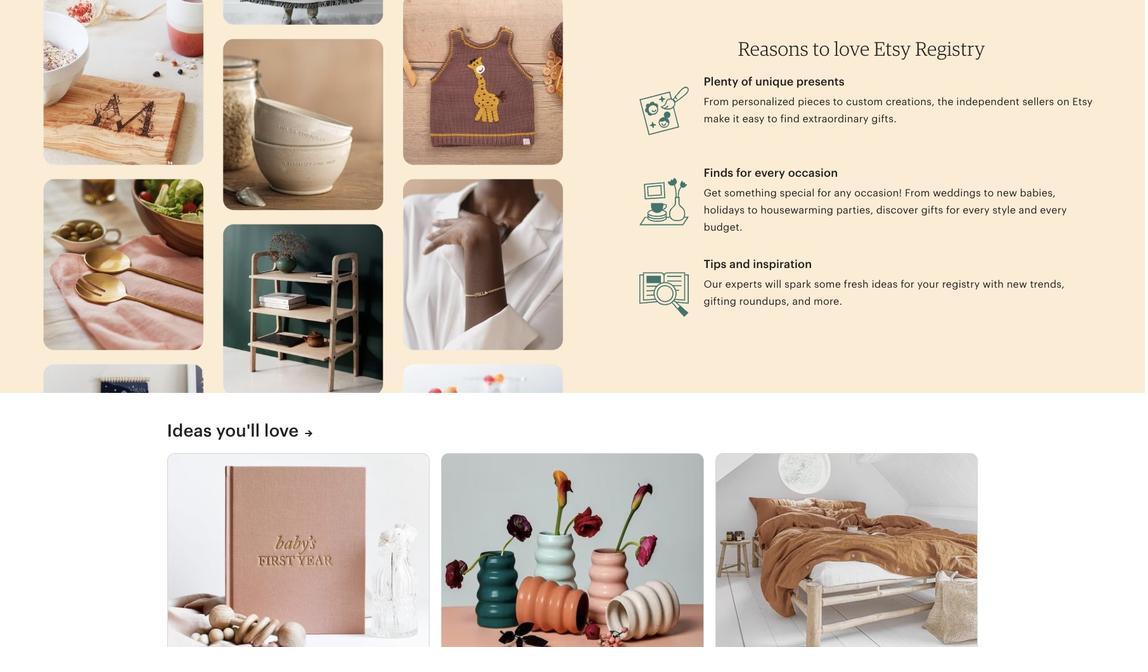 Task type: locate. For each thing, give the bounding box(es) containing it.
special
[[780, 187, 815, 199]]

experts
[[726, 278, 763, 290]]

independent
[[957, 96, 1020, 108]]

etsy inside from personalized pieces to custom creations, the independent sellers on etsy make it easy to find extraordinary gifts.
[[1073, 96, 1094, 108]]

new inside our experts will spark some fresh ideas for your registry with new trends, gifting roundups, and more.
[[1007, 278, 1028, 290]]

from up make
[[704, 96, 729, 108]]

ideas you'll love
[[167, 421, 299, 441]]

every down weddings
[[963, 204, 991, 216]]

find
[[781, 113, 800, 125]]

love for to
[[835, 37, 870, 60]]

love up presents
[[835, 37, 870, 60]]

with
[[983, 278, 1005, 290]]

from
[[704, 96, 729, 108], [906, 187, 931, 199]]

trends,
[[1031, 278, 1066, 290]]

inspiration
[[754, 258, 813, 271]]

occasion!
[[855, 187, 903, 199]]

from inside 'get something special for any occasion! from weddings to new babies, holidays to housewarming parties, discover gifts for every style and every budget.'
[[906, 187, 931, 199]]

for left your
[[901, 278, 915, 290]]

0 vertical spatial from
[[704, 96, 729, 108]]

our experts will spark some fresh ideas for your registry with new trends, gifting roundups, and more.
[[704, 278, 1066, 308]]

budget.
[[704, 222, 743, 234]]

to up presents
[[813, 37, 831, 60]]

your
[[918, 278, 940, 290]]

2 horizontal spatial and
[[1019, 204, 1038, 216]]

on
[[1058, 96, 1070, 108]]

to up style
[[984, 187, 995, 199]]

0 horizontal spatial every
[[755, 166, 786, 180]]

0 horizontal spatial and
[[730, 258, 751, 271]]

discover
[[877, 204, 919, 216]]

from up "gifts"
[[906, 187, 931, 199]]

new up style
[[997, 187, 1018, 199]]

new
[[997, 187, 1018, 199], [1007, 278, 1028, 290]]

get
[[704, 187, 722, 199]]

plenty of unique presents
[[704, 75, 845, 88]]

etsy right on
[[1073, 96, 1094, 108]]

etsy up creations,
[[875, 37, 912, 60]]

every down babies,
[[1041, 204, 1068, 216]]

1 vertical spatial new
[[1007, 278, 1028, 290]]

0 vertical spatial and
[[1019, 204, 1038, 216]]

1 horizontal spatial love
[[835, 37, 870, 60]]

0 horizontal spatial etsy
[[875, 37, 912, 60]]

ideas
[[167, 421, 212, 441]]

love right you'll
[[265, 421, 299, 441]]

and down spark
[[793, 296, 811, 308]]

0 horizontal spatial from
[[704, 96, 729, 108]]

2 horizontal spatial every
[[1041, 204, 1068, 216]]

1 vertical spatial love
[[265, 421, 299, 441]]

1 horizontal spatial every
[[963, 204, 991, 216]]

custom
[[847, 96, 884, 108]]

1 vertical spatial from
[[906, 187, 931, 199]]

0 vertical spatial love
[[835, 37, 870, 60]]

new inside 'get something special for any occasion! from weddings to new babies, holidays to housewarming parties, discover gifts for every style and every budget.'
[[997, 187, 1018, 199]]

to down something
[[748, 204, 758, 216]]

get something special for any occasion! from weddings to new babies, holidays to housewarming parties, discover gifts for every style and every budget.
[[704, 187, 1068, 234]]

every up something
[[755, 166, 786, 180]]

registry
[[943, 278, 981, 290]]

every
[[755, 166, 786, 180], [963, 204, 991, 216], [1041, 204, 1068, 216]]

new right with
[[1007, 278, 1028, 290]]

for inside our experts will spark some fresh ideas for your registry with new trends, gifting roundups, and more.
[[901, 278, 915, 290]]

love
[[835, 37, 870, 60], [265, 421, 299, 441]]

gifts.
[[872, 113, 897, 125]]

presents
[[797, 75, 845, 88]]

0 horizontal spatial love
[[265, 421, 299, 441]]

from inside from personalized pieces to custom creations, the independent sellers on etsy make it easy to find extraordinary gifts.
[[704, 96, 729, 108]]

you'll
[[216, 421, 260, 441]]

2 vertical spatial and
[[793, 296, 811, 308]]

0 vertical spatial etsy
[[875, 37, 912, 60]]

0 vertical spatial new
[[997, 187, 1018, 199]]

something
[[725, 187, 778, 199]]

roundups,
[[740, 296, 790, 308]]

and down babies,
[[1019, 204, 1038, 216]]

and
[[1019, 204, 1038, 216], [730, 258, 751, 271], [793, 296, 811, 308]]

pieces
[[798, 96, 831, 108]]

1 horizontal spatial from
[[906, 187, 931, 199]]

1 horizontal spatial and
[[793, 296, 811, 308]]

spark
[[785, 278, 812, 290]]

creations,
[[886, 96, 935, 108]]

holidays
[[704, 204, 745, 216]]

to up extraordinary
[[834, 96, 844, 108]]

ideas you'll love link
[[167, 420, 313, 442]]

etsy
[[875, 37, 912, 60], [1073, 96, 1094, 108]]

1 vertical spatial and
[[730, 258, 751, 271]]

1 horizontal spatial etsy
[[1073, 96, 1094, 108]]

it
[[733, 113, 740, 125]]

and up experts
[[730, 258, 751, 271]]

for
[[737, 166, 752, 180], [818, 187, 832, 199], [947, 204, 961, 216], [901, 278, 915, 290]]

plenty
[[704, 75, 739, 88]]

tips
[[704, 258, 727, 271]]

1 vertical spatial etsy
[[1073, 96, 1094, 108]]

finds for every occasion
[[704, 166, 839, 180]]

occasion
[[789, 166, 839, 180]]

to
[[813, 37, 831, 60], [834, 96, 844, 108], [768, 113, 778, 125], [984, 187, 995, 199], [748, 204, 758, 216]]



Task type: describe. For each thing, give the bounding box(es) containing it.
our
[[704, 278, 723, 290]]

babies,
[[1021, 187, 1057, 199]]

reasons
[[739, 37, 809, 60]]

gifting
[[704, 296, 737, 308]]

registry
[[916, 37, 986, 60]]

for up something
[[737, 166, 752, 180]]

make
[[704, 113, 731, 125]]

style
[[993, 204, 1017, 216]]

reasons to love etsy registry
[[739, 37, 986, 60]]

finds
[[704, 166, 734, 180]]

sellers
[[1023, 96, 1055, 108]]

any
[[835, 187, 852, 199]]

weddings
[[934, 187, 982, 199]]

some
[[815, 278, 842, 290]]

gifts
[[922, 204, 944, 216]]

for left any on the top right of the page
[[818, 187, 832, 199]]

the
[[938, 96, 954, 108]]

for down weddings
[[947, 204, 961, 216]]

personalized
[[732, 96, 796, 108]]

fresh
[[844, 278, 869, 290]]

more.
[[814, 296, 843, 308]]

will
[[766, 278, 782, 290]]

to left find
[[768, 113, 778, 125]]

love for you'll
[[265, 421, 299, 441]]

extraordinary
[[803, 113, 869, 125]]

parties,
[[837, 204, 874, 216]]

of
[[742, 75, 753, 88]]

tips and inspiration
[[704, 258, 813, 271]]

and inside 'get something special for any occasion! from weddings to new babies, holidays to housewarming parties, discover gifts for every style and every budget.'
[[1019, 204, 1038, 216]]

from personalized pieces to custom creations, the independent sellers on etsy make it easy to find extraordinary gifts.
[[704, 96, 1094, 125]]

unique
[[756, 75, 794, 88]]

and inside our experts will spark some fresh ideas for your registry with new trends, gifting roundups, and more.
[[793, 296, 811, 308]]

housewarming
[[761, 204, 834, 216]]

easy
[[743, 113, 765, 125]]

ideas
[[872, 278, 898, 290]]



Task type: vqa. For each thing, say whether or not it's contained in the screenshot.
'shipping' in the the $ 17.50 $ 35.00 (50% off) free shipping
no



